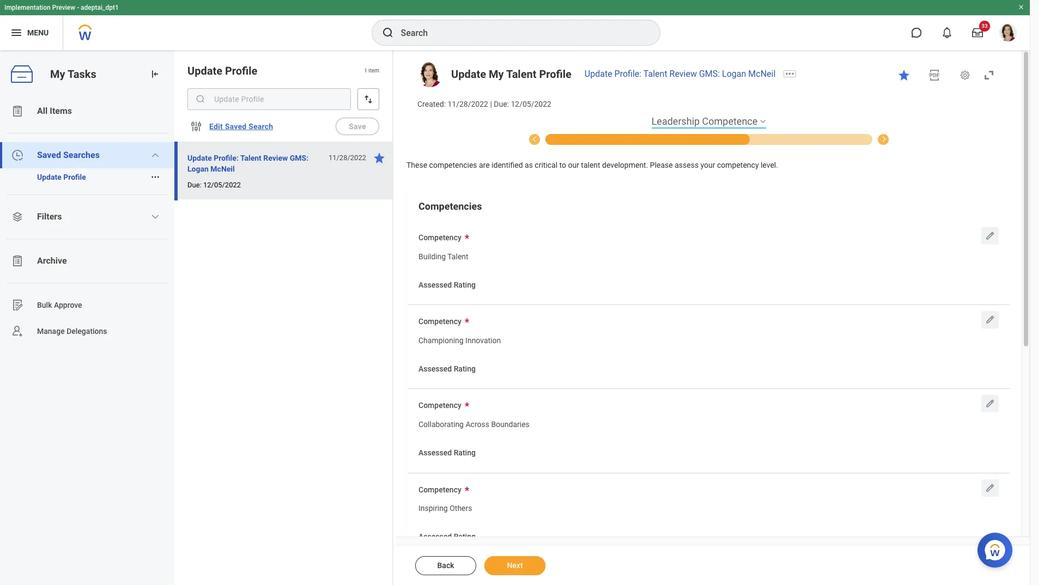 Task type: locate. For each thing, give the bounding box(es) containing it.
leadership competence
[[652, 115, 758, 127]]

competency element containing building talent
[[419, 245, 469, 265]]

2 competency from the top
[[419, 318, 462, 326]]

assessed down collaborating
[[419, 449, 452, 457]]

1 vertical spatial edit image
[[985, 315, 996, 326]]

update profile inside item list "element"
[[188, 64, 258, 77]]

update profile
[[188, 64, 258, 77], [37, 173, 86, 182]]

identified as
[[492, 161, 533, 169]]

edit image for building talent
[[985, 231, 996, 242]]

competency for building
[[419, 234, 462, 242]]

fullscreen image
[[983, 69, 996, 82]]

assessed down inspiring
[[419, 533, 452, 542]]

assessed down championing
[[419, 365, 452, 373]]

my left "tasks"
[[50, 67, 65, 80]]

12/05/2022 up chevron left icon
[[511, 100, 552, 109]]

0 vertical spatial edit image
[[985, 231, 996, 242]]

4 assessed from the top
[[419, 533, 452, 542]]

Collaborating Across Boundaries text field
[[419, 414, 530, 433]]

logan
[[723, 69, 747, 79], [188, 165, 209, 173]]

logan up the competence
[[723, 69, 747, 79]]

assessed rating
[[419, 281, 476, 289], [419, 365, 476, 373], [419, 449, 476, 457], [419, 533, 476, 542]]

1 horizontal spatial saved
[[225, 122, 247, 131]]

filters button
[[0, 204, 175, 230]]

0 horizontal spatial logan
[[188, 165, 209, 173]]

saved
[[225, 122, 247, 131], [37, 150, 61, 160]]

level.
[[761, 161, 779, 169]]

0 horizontal spatial review
[[264, 154, 288, 163]]

menu banner
[[0, 0, 1031, 50]]

saved right edit
[[225, 122, 247, 131]]

1 assessed rating from the top
[[419, 281, 476, 289]]

approve
[[54, 301, 82, 310]]

-
[[77, 4, 79, 11]]

configure image
[[190, 120, 203, 133]]

these competencies are identified as critical to our talent development. please assess your competency level.
[[407, 161, 779, 169]]

competency up collaborating
[[419, 402, 462, 410]]

close environment banner image
[[1019, 4, 1025, 10]]

aspirations button
[[878, 133, 917, 145]]

gms:
[[700, 69, 720, 79], [290, 154, 309, 163]]

1 horizontal spatial logan
[[723, 69, 747, 79]]

1 vertical spatial gms:
[[290, 154, 309, 163]]

saved inside button
[[225, 122, 247, 131]]

my up |
[[489, 68, 504, 81]]

0 vertical spatial review
[[670, 69, 697, 79]]

my inside my tasks element
[[50, 67, 65, 80]]

12/05/2022 down update profile: talent review gms: logan mcneil 'button'
[[203, 181, 241, 189]]

assessed
[[419, 281, 452, 289], [419, 365, 452, 373], [419, 449, 452, 457], [419, 533, 452, 542]]

talent inside update profile: talent review gms: logan mcneil
[[240, 154, 262, 163]]

33
[[982, 23, 989, 29]]

competency up inspiring others text box
[[419, 486, 462, 494]]

rating for others
[[454, 533, 476, 542]]

back button
[[416, 557, 477, 576]]

review up the leadership
[[670, 69, 697, 79]]

update profile: talent review gms: logan mcneil
[[585, 69, 776, 79], [188, 154, 309, 173]]

rating for talent
[[454, 281, 476, 289]]

save
[[349, 122, 366, 131]]

update inside 'button'
[[188, 154, 212, 163]]

competency for collaborating
[[419, 402, 462, 410]]

assessed for collaborating
[[419, 449, 452, 457]]

1 horizontal spatial my
[[489, 68, 504, 81]]

competency element for edit image related to collaborating across boundaries
[[419, 413, 530, 434]]

due: right |
[[494, 100, 509, 109]]

1 vertical spatial due:
[[188, 181, 202, 189]]

0 vertical spatial due:
[[494, 100, 509, 109]]

1 horizontal spatial update profile
[[188, 64, 258, 77]]

none text field inside item list "element"
[[188, 88, 351, 110]]

talent down edit saved search button on the top left of page
[[240, 154, 262, 163]]

0 horizontal spatial gms:
[[290, 154, 309, 163]]

saved right clock check image
[[37, 150, 61, 160]]

1 horizontal spatial mcneil
[[749, 69, 776, 79]]

chevron down image
[[151, 151, 160, 160]]

0 vertical spatial mcneil
[[749, 69, 776, 79]]

2 competency element from the top
[[419, 329, 501, 349]]

competency
[[419, 234, 462, 242], [419, 318, 462, 326], [419, 402, 462, 410], [419, 486, 462, 494]]

review down search
[[264, 154, 288, 163]]

talent down search workday search box
[[507, 68, 537, 81]]

competency for championing
[[419, 318, 462, 326]]

4 rating from the top
[[454, 533, 476, 542]]

None text field
[[188, 88, 351, 110]]

inbox large image
[[973, 27, 984, 38]]

leadership
[[652, 115, 700, 127]]

2 vertical spatial edit image
[[985, 399, 996, 410]]

1 rating from the top
[[454, 281, 476, 289]]

championing
[[419, 337, 464, 345]]

update profile button
[[0, 169, 146, 186]]

menu
[[27, 28, 49, 37]]

0 vertical spatial update profile
[[188, 64, 258, 77]]

profile inside item list "element"
[[225, 64, 258, 77]]

perspective image
[[11, 211, 24, 224]]

0 horizontal spatial my
[[50, 67, 65, 80]]

0 horizontal spatial profile
[[63, 173, 86, 182]]

4 assessed rating from the top
[[419, 533, 476, 542]]

1 competency from the top
[[419, 234, 462, 242]]

logan up "due: 12/05/2022"
[[188, 165, 209, 173]]

1 vertical spatial mcneil
[[211, 165, 235, 173]]

archive button
[[0, 248, 175, 274]]

saved searches button
[[0, 142, 175, 169]]

all items button
[[0, 98, 175, 124]]

Championing Innovation text field
[[419, 330, 501, 349]]

due: inside item list "element"
[[188, 181, 202, 189]]

assessed rating for building
[[419, 281, 476, 289]]

created: 11/28/2022 | due: 12/05/2022
[[418, 100, 552, 109]]

competency element for championing innovation edit image
[[419, 329, 501, 349]]

2 rating from the top
[[454, 365, 476, 373]]

1 horizontal spatial update profile: talent review gms: logan mcneil
[[585, 69, 776, 79]]

1 horizontal spatial profile
[[225, 64, 258, 77]]

1 vertical spatial logan
[[188, 165, 209, 173]]

update profile up search image at the left of the page
[[188, 64, 258, 77]]

0 horizontal spatial mcneil
[[211, 165, 235, 173]]

due: right the related actions icon
[[188, 181, 202, 189]]

0 horizontal spatial update profile: talent review gms: logan mcneil
[[188, 154, 309, 173]]

0 vertical spatial 12/05/2022
[[511, 100, 552, 109]]

1 horizontal spatial profile:
[[615, 69, 642, 79]]

12/05/2022
[[511, 100, 552, 109], [203, 181, 241, 189]]

rating
[[454, 281, 476, 289], [454, 365, 476, 373], [454, 449, 476, 457], [454, 533, 476, 542]]

competency element containing inspiring others
[[419, 498, 473, 518]]

talent right building
[[448, 253, 469, 261]]

rating down championing innovation
[[454, 365, 476, 373]]

championing innovation
[[419, 337, 501, 345]]

update profile: talent review gms: logan mcneil up the leadership
[[585, 69, 776, 79]]

1 assessed from the top
[[419, 281, 452, 289]]

1
[[364, 68, 367, 74]]

3 edit image from the top
[[985, 399, 996, 410]]

assessed rating down collaborating
[[419, 449, 476, 457]]

2 assessed from the top
[[419, 365, 452, 373]]

search image
[[195, 94, 206, 105]]

talent
[[507, 68, 537, 81], [644, 69, 668, 79], [240, 154, 262, 163], [448, 253, 469, 261]]

menu button
[[0, 15, 63, 50]]

please
[[650, 161, 673, 169]]

implementation preview -   adeptai_dpt1
[[4, 4, 119, 11]]

competency up building talent text box
[[419, 234, 462, 242]]

profile:
[[615, 69, 642, 79], [214, 154, 239, 163]]

my
[[50, 67, 65, 80], [489, 68, 504, 81]]

0 horizontal spatial update profile
[[37, 173, 86, 182]]

0 horizontal spatial saved
[[37, 150, 61, 160]]

1 horizontal spatial review
[[670, 69, 697, 79]]

3 competency element from the top
[[419, 413, 530, 434]]

item
[[369, 68, 380, 74]]

chevron right image
[[878, 133, 891, 143]]

rating down others
[[454, 533, 476, 542]]

1 vertical spatial profile:
[[214, 154, 239, 163]]

2 assessed rating from the top
[[419, 365, 476, 373]]

1 item
[[364, 68, 380, 74]]

update profile: talent review gms: logan mcneil inside 'button'
[[188, 154, 309, 173]]

0 horizontal spatial 12/05/2022
[[203, 181, 241, 189]]

1 edit image from the top
[[985, 231, 996, 242]]

1 vertical spatial update profile: talent review gms: logan mcneil
[[188, 154, 309, 173]]

0 horizontal spatial 11/28/2022
[[329, 154, 366, 162]]

assessed for building
[[419, 281, 452, 289]]

0 vertical spatial gms:
[[700, 69, 720, 79]]

profile
[[225, 64, 258, 77], [540, 68, 572, 81], [63, 173, 86, 182]]

clipboard image
[[11, 255, 24, 268]]

assessed down building
[[419, 281, 452, 289]]

delegations
[[67, 327, 107, 336]]

3 rating from the top
[[454, 449, 476, 457]]

saved inside "dropdown button"
[[37, 150, 61, 160]]

assessed rating down championing
[[419, 365, 476, 373]]

3 assessed from the top
[[419, 449, 452, 457]]

assessed rating down inspiring others
[[419, 533, 476, 542]]

talent inside text box
[[448, 253, 469, 261]]

to
[[560, 161, 567, 169]]

rating down collaborating across boundaries
[[454, 449, 476, 457]]

rating for across
[[454, 449, 476, 457]]

rating down building talent on the top of page
[[454, 281, 476, 289]]

update profile down saved searches at the left top
[[37, 173, 86, 182]]

archive
[[37, 256, 67, 266]]

11/28/2022 left |
[[448, 100, 489, 109]]

next button
[[485, 557, 546, 576]]

0 horizontal spatial profile:
[[214, 154, 239, 163]]

2 horizontal spatial profile
[[540, 68, 572, 81]]

2 edit image from the top
[[985, 315, 996, 326]]

33 button
[[966, 21, 991, 45]]

1 vertical spatial saved
[[37, 150, 61, 160]]

3 competency from the top
[[419, 402, 462, 410]]

edit image
[[985, 231, 996, 242], [985, 315, 996, 326], [985, 399, 996, 410]]

list
[[0, 98, 175, 345]]

1 vertical spatial 11/28/2022
[[329, 154, 366, 162]]

collaborating
[[419, 421, 464, 429]]

3 assessed rating from the top
[[419, 449, 476, 457]]

profile logan mcneil image
[[1000, 24, 1018, 44]]

update profile: talent review gms: logan mcneil down edit saved search button on the top left of page
[[188, 154, 309, 173]]

review
[[670, 69, 697, 79], [264, 154, 288, 163]]

aspirations
[[884, 136, 917, 143]]

update
[[188, 64, 222, 77], [452, 68, 486, 81], [585, 69, 613, 79], [188, 154, 212, 163], [37, 173, 62, 182]]

bulk
[[37, 301, 52, 310]]

0 horizontal spatial due:
[[188, 181, 202, 189]]

competency
[[718, 161, 759, 169]]

due: 12/05/2022
[[188, 181, 241, 189]]

due:
[[494, 100, 509, 109], [188, 181, 202, 189]]

mcneil
[[749, 69, 776, 79], [211, 165, 235, 173]]

search image
[[381, 26, 395, 39]]

assessed for inspiring
[[419, 533, 452, 542]]

assessed rating down building talent on the top of page
[[419, 281, 476, 289]]

1 competency element from the top
[[419, 245, 469, 265]]

0 vertical spatial saved
[[225, 122, 247, 131]]

4 competency element from the top
[[419, 498, 473, 518]]

assessed rating for championing
[[419, 365, 476, 373]]

competency element
[[419, 245, 469, 265], [419, 329, 501, 349], [419, 413, 530, 434], [419, 498, 473, 518]]

created:
[[418, 100, 446, 109]]

next
[[507, 562, 523, 570]]

1 vertical spatial 12/05/2022
[[203, 181, 241, 189]]

Search Workday  search field
[[401, 21, 638, 45]]

user plus image
[[11, 325, 24, 338]]

competencies
[[419, 201, 482, 212]]

my tasks element
[[0, 50, 175, 586]]

competency element for edit image associated with building talent
[[419, 245, 469, 265]]

11/28/2022
[[448, 100, 489, 109], [329, 154, 366, 162]]

competency up championing
[[419, 318, 462, 326]]

review inside update profile: talent review gms: logan mcneil
[[264, 154, 288, 163]]

4 competency from the top
[[419, 486, 462, 494]]

talent up the leadership
[[644, 69, 668, 79]]

filters
[[37, 212, 62, 222]]

notifications large image
[[942, 27, 953, 38]]

1 horizontal spatial due:
[[494, 100, 509, 109]]

star image
[[898, 69, 911, 82]]

0 vertical spatial 11/28/2022
[[448, 100, 489, 109]]

update my talent profile
[[452, 68, 572, 81]]

innovation
[[466, 337, 501, 345]]

competency element containing championing innovation
[[419, 329, 501, 349]]

11/28/2022 left star image
[[329, 154, 366, 162]]

1 vertical spatial review
[[264, 154, 288, 163]]

competency element containing collaborating across boundaries
[[419, 413, 530, 434]]

0 vertical spatial profile:
[[615, 69, 642, 79]]

1 horizontal spatial gms:
[[700, 69, 720, 79]]

1 vertical spatial update profile
[[37, 173, 86, 182]]



Task type: describe. For each thing, give the bounding box(es) containing it.
chevron down image
[[151, 213, 160, 221]]

bulk approve
[[37, 301, 82, 310]]

competency element for edit icon on the bottom right of page
[[419, 498, 473, 518]]

update profile inside update profile button
[[37, 173, 86, 182]]

sort image
[[363, 94, 374, 105]]

leadership competence button
[[652, 115, 758, 128]]

manage delegations link
[[0, 318, 175, 345]]

11/28/2022 inside item list "element"
[[329, 154, 366, 162]]

inspiring others
[[419, 505, 473, 513]]

assessed rating for inspiring
[[419, 533, 476, 542]]

assessed for championing
[[419, 365, 452, 373]]

our
[[568, 161, 580, 169]]

edit saved search
[[209, 122, 273, 131]]

rename image
[[11, 299, 24, 312]]

0 vertical spatial logan
[[723, 69, 747, 79]]

across
[[466, 421, 490, 429]]

profile inside button
[[63, 173, 86, 182]]

employee's photo (logan mcneil) image
[[418, 62, 443, 87]]

others
[[450, 505, 473, 513]]

are
[[479, 161, 490, 169]]

search
[[249, 122, 273, 131]]

competency for inspiring
[[419, 486, 462, 494]]

edit image for collaborating across boundaries
[[985, 399, 996, 410]]

rating for innovation
[[454, 365, 476, 373]]

save button
[[336, 118, 380, 135]]

manage
[[37, 327, 65, 336]]

collaborating across boundaries
[[419, 421, 530, 429]]

justify image
[[10, 26, 23, 39]]

boundaries
[[492, 421, 530, 429]]

related actions image
[[151, 172, 160, 182]]

edit
[[209, 122, 223, 131]]

edit image for championing innovation
[[985, 315, 996, 326]]

bulk approve link
[[0, 292, 175, 318]]

these competencies
[[407, 161, 477, 169]]

Inspiring Others text field
[[419, 498, 473, 517]]

back
[[438, 562, 455, 570]]

my tasks
[[50, 67, 96, 80]]

update profile: talent review gms: logan mcneil link
[[585, 69, 776, 79]]

profile: inside update profile: talent review gms: logan mcneil
[[214, 154, 239, 163]]

competencies region
[[407, 156, 1012, 586]]

list containing all items
[[0, 98, 175, 345]]

edit image
[[985, 483, 996, 494]]

Building Talent text field
[[419, 246, 469, 265]]

gear image
[[960, 70, 971, 81]]

12/05/2022 inside item list "element"
[[203, 181, 241, 189]]

1 horizontal spatial 11/28/2022
[[448, 100, 489, 109]]

assessed rating for collaborating
[[419, 449, 476, 457]]

logan inside 'button'
[[188, 165, 209, 173]]

star image
[[373, 152, 386, 165]]

building
[[419, 253, 446, 261]]

critical
[[535, 161, 558, 169]]

preview
[[52, 4, 75, 11]]

building talent
[[419, 253, 469, 261]]

development.
[[603, 161, 649, 169]]

clock check image
[[11, 149, 24, 162]]

implementation
[[4, 4, 51, 11]]

inspiring
[[419, 505, 448, 513]]

0 vertical spatial update profile: talent review gms: logan mcneil
[[585, 69, 776, 79]]

view printable version (pdf) image
[[929, 69, 942, 82]]

all
[[37, 106, 48, 116]]

edit saved search button
[[205, 116, 278, 137]]

competencies element
[[407, 191, 1012, 586]]

transformation import image
[[149, 69, 160, 80]]

adeptai_dpt1
[[81, 4, 119, 11]]

your
[[701, 161, 716, 169]]

searches
[[63, 150, 100, 160]]

assess
[[675, 161, 699, 169]]

mcneil inside update profile: talent review gms: logan mcneil 'button'
[[211, 165, 235, 173]]

update inside button
[[37, 173, 62, 182]]

item list element
[[175, 50, 394, 586]]

saved searches
[[37, 150, 100, 160]]

talent
[[582, 161, 601, 169]]

tasks
[[68, 67, 96, 80]]

clipboard image
[[11, 105, 24, 118]]

1 horizontal spatial 12/05/2022
[[511, 100, 552, 109]]

competence
[[703, 115, 758, 127]]

|
[[490, 100, 492, 109]]

update profile: talent review gms: logan mcneil button
[[188, 152, 323, 176]]

manage delegations
[[37, 327, 107, 336]]

gms: inside update profile: talent review gms: logan mcneil
[[290, 154, 309, 163]]

chevron left image
[[528, 133, 541, 143]]

all items
[[37, 106, 72, 116]]

items
[[50, 106, 72, 116]]

leadership competence navigation
[[407, 115, 1012, 145]]



Task type: vqa. For each thing, say whether or not it's contained in the screenshot.
second clipboard image from the bottom
yes



